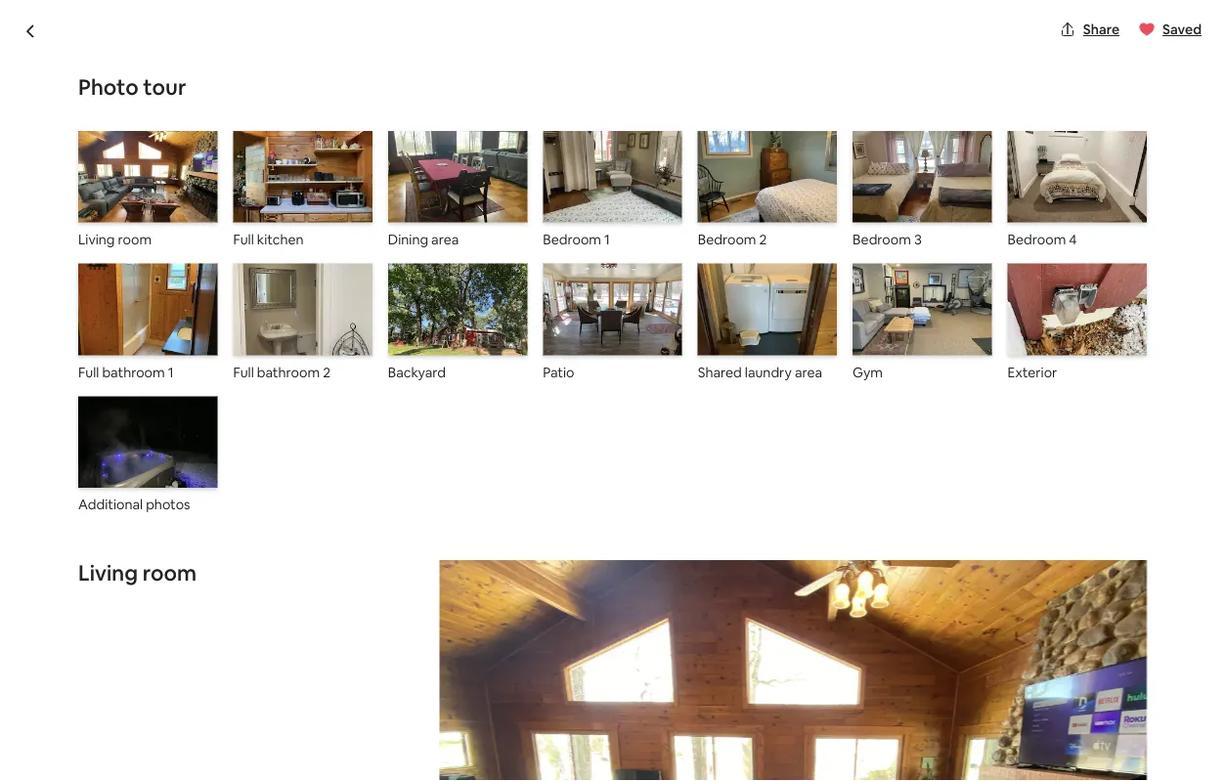 Task type: vqa. For each thing, say whether or not it's contained in the screenshot.
bathroom to the left
yes



Task type: describe. For each thing, give the bounding box(es) containing it.
living room button
[[78, 131, 218, 248]]

room inside button
[[118, 231, 152, 248]]

tour
[[143, 73, 186, 101]]

bedroom 4 button
[[1008, 131, 1147, 248]]

dream
[[334, 100, 415, 133]]

living the lakehouse dream
[[78, 100, 415, 133]]

gym
[[853, 363, 883, 381]]

bathroom for 1
[[102, 363, 165, 381]]

bedroom 1
[[543, 231, 610, 248]]

full bathroom 2 button
[[233, 264, 372, 381]]

· inside · trevor, wisconsin, united states
[[318, 142, 321, 162]]

4
[[1069, 231, 1077, 248]]

exterior button
[[1008, 264, 1147, 381]]

photo
[[78, 73, 139, 101]]

dori
[[307, 622, 350, 650]]

full for full bathroom 2
[[233, 363, 254, 381]]

bedroom 3
[[853, 231, 922, 248]]

cabin
[[142, 622, 198, 650]]

united
[[448, 142, 492, 159]]

0 vertical spatial 260
[[132, 142, 156, 159]]

· left 260 reviews button
[[124, 142, 128, 159]]

full kitchen
[[233, 231, 304, 248]]

· trevor, wisconsin, united states
[[318, 142, 536, 162]]

260 reviews button
[[132, 141, 208, 160]]

· left 󰀃
[[216, 142, 220, 162]]

full bathroom 2
[[233, 363, 331, 381]]

· up 12/9/2023
[[1039, 656, 1043, 673]]

show all photos
[[1007, 543, 1108, 561]]

superhost
[[245, 142, 310, 159]]

1 vertical spatial 4.91 · 260 reviews
[[1011, 656, 1122, 673]]

shared laundry area
[[698, 363, 822, 381]]

complimentary kayaks and canoe for guest use image
[[621, 186, 880, 389]]

area inside shared laundry area button
[[795, 363, 822, 381]]

bedroom for bedroom 1
[[543, 231, 601, 248]]

by
[[278, 622, 303, 650]]

backyard
[[388, 363, 446, 381]]

living room inside living room button
[[78, 231, 152, 248]]

share button for topmost saved button
[[1052, 13, 1128, 46]]

Start your search search field
[[466, 16, 759, 63]]

exterior
[[1008, 363, 1058, 381]]

full kitchen button
[[233, 131, 372, 248]]

kitchen
[[257, 231, 304, 248]]

all
[[1045, 543, 1060, 561]]

1 living from the top
[[78, 100, 149, 133]]

shared laundry area button
[[698, 264, 837, 381]]

bedroom 1 button
[[543, 131, 682, 248]]

saved for bottom saved button
[[1108, 143, 1147, 160]]

$400 night
[[815, 648, 909, 676]]

bedroom for bedroom 4
[[1008, 231, 1066, 248]]

bedroom 2 button
[[698, 131, 837, 248]]

states
[[495, 142, 536, 159]]

trevor,
[[329, 142, 373, 159]]

top of hill hammock, beautiful view and breeze image
[[621, 397, 880, 592]]

share for share "button" related to topmost saved button
[[1083, 21, 1120, 38]]

bedroom 4
[[1008, 231, 1077, 248]]

bedroom for bedroom 2
[[698, 231, 756, 248]]

1 vertical spatial 260
[[1047, 656, 1071, 673]]

shared
[[698, 363, 742, 381]]

0 vertical spatial saved button
[[1132, 13, 1210, 46]]

1 inside button
[[604, 231, 610, 248]]

patio button
[[543, 264, 682, 381]]

night
[[872, 654, 909, 674]]

0 vertical spatial 4.91 · 260 reviews
[[96, 142, 208, 159]]

full for full kitchen
[[233, 231, 254, 248]]

photo tour dialog
[[0, 0, 1225, 781]]



Task type: locate. For each thing, give the bounding box(es) containing it.
$400
[[815, 648, 867, 676]]

0 vertical spatial photos
[[146, 496, 190, 514]]

2 living room from the top
[[78, 559, 197, 587]]

entire
[[78, 622, 138, 650]]

0 horizontal spatial 1
[[168, 363, 174, 381]]

bathroom inside button
[[257, 363, 320, 381]]

1 living room from the top
[[78, 231, 152, 248]]

3rd bedroom upstairs with 2 full beds image
[[853, 131, 992, 223], [853, 131, 992, 223]]

dori and jack is a superhost. learn more about dori and jack. image
[[647, 623, 702, 678], [647, 623, 702, 678]]

dining
[[388, 231, 428, 248]]

12/4/2023
[[827, 724, 890, 741]]

0 horizontal spatial bathroom
[[102, 363, 165, 381]]

󰀃
[[228, 141, 235, 160]]

2 living from the top
[[78, 231, 115, 248]]

saved for topmost saved button
[[1163, 21, 1202, 38]]

wisconsin,
[[376, 142, 445, 159]]

additional photos image 1 image
[[78, 396, 218, 488], [78, 396, 218, 488]]

share button for bottom saved button
[[997, 135, 1073, 168]]

photos right additional
[[146, 496, 190, 514]]

1 vertical spatial reviews
[[1074, 656, 1122, 673]]

4.91 · 260 reviews down the
[[96, 142, 208, 159]]

1 vertical spatial saved
[[1108, 143, 1147, 160]]

0 vertical spatial 1
[[604, 231, 610, 248]]

260
[[132, 142, 156, 159], [1047, 656, 1071, 673]]

1 vertical spatial 4.91
[[1011, 656, 1037, 673]]

1 horizontal spatial photos
[[1062, 543, 1108, 561]]

0 horizontal spatial 4.91
[[96, 142, 121, 159]]

1
[[604, 231, 610, 248], [168, 363, 174, 381]]

0 vertical spatial room
[[118, 231, 152, 248]]

0 vertical spatial living
[[78, 100, 149, 133]]

share for bottom saved button share "button"
[[1029, 143, 1065, 160]]

0 horizontal spatial 4.91 · 260 reviews
[[96, 142, 208, 159]]

living room up full bathroom 1 button
[[78, 231, 152, 248]]

bedroom inside 'button'
[[698, 231, 756, 248]]

0 horizontal spatial 2
[[323, 363, 331, 381]]

0 vertical spatial 2
[[759, 231, 767, 248]]

bedroom 4 image 1 image
[[1008, 131, 1147, 223], [1008, 131, 1147, 223]]

room up cabin
[[142, 559, 197, 587]]

1 horizontal spatial area
[[795, 363, 822, 381]]

show
[[1007, 543, 1043, 561]]

room
[[118, 231, 152, 248], [142, 559, 197, 587]]

share button
[[1052, 13, 1128, 46], [997, 135, 1073, 168]]

saved inside photo tour dialog
[[1163, 21, 1202, 38]]

1 vertical spatial living
[[78, 231, 115, 248]]

2 left backyard
[[323, 363, 331, 381]]

1 vertical spatial 2
[[323, 363, 331, 381]]

area inside dining area button
[[431, 231, 459, 248]]

4.91 left 260 reviews button
[[96, 142, 121, 159]]

1 up the patio button in the top of the page
[[604, 231, 610, 248]]

hosted
[[202, 622, 273, 650]]

saved
[[1163, 21, 1202, 38], [1108, 143, 1147, 160]]

0 vertical spatial reviews
[[159, 142, 208, 159]]

show all photos button
[[968, 535, 1124, 569]]

0 vertical spatial share
[[1083, 21, 1120, 38]]

2 vertical spatial living
[[78, 559, 138, 587]]

2 up shared laundry area button
[[759, 231, 767, 248]]

full inside full kitchen button
[[233, 231, 254, 248]]

living room down additional photos
[[78, 559, 197, 587]]

2 bathroom from the left
[[257, 363, 320, 381]]

dining area
[[388, 231, 459, 248]]

1 horizontal spatial 260
[[1047, 656, 1071, 673]]

full inside full bathroom 1 button
[[78, 363, 99, 381]]

0 horizontal spatial saved
[[1108, 143, 1147, 160]]

0 vertical spatial area
[[431, 231, 459, 248]]

0 horizontal spatial photos
[[146, 496, 190, 514]]

tesla charger on driveway image
[[1008, 264, 1147, 355], [1008, 264, 1147, 355]]

laundry
[[745, 363, 792, 381]]

2 bedroom from the left
[[698, 231, 756, 248]]

1 horizontal spatial 4.91 · 260 reviews
[[1011, 656, 1122, 673]]

1 vertical spatial 1
[[168, 363, 174, 381]]

full bathroom 1 button
[[78, 264, 218, 381]]

bathroom for 2
[[257, 363, 320, 381]]

additional photos
[[78, 496, 190, 514]]

bedroom
[[543, 231, 601, 248], [698, 231, 756, 248], [853, 231, 911, 248], [1008, 231, 1066, 248]]

living inside living room button
[[78, 231, 115, 248]]

area
[[431, 231, 459, 248], [795, 363, 822, 381]]

bedroom up shared laundry area button
[[698, 231, 756, 248]]

bedroom 2
[[698, 231, 767, 248]]

additional
[[78, 496, 143, 514]]

second bathroom downstairs in rec/fitness room image
[[233, 264, 372, 355], [233, 264, 372, 355]]

dining area button
[[388, 131, 527, 248]]

share inside photo tour dialog
[[1083, 21, 1120, 38]]

living
[[78, 100, 149, 133], [78, 231, 115, 248], [78, 559, 138, 587]]

lakehouse
[[200, 100, 329, 133]]

1 up additional photos button
[[168, 363, 174, 381]]

all season porch with fireplace image
[[543, 264, 682, 355], [543, 264, 682, 355]]

1 inside button
[[168, 363, 174, 381]]

1 vertical spatial living room
[[78, 559, 197, 587]]

0 horizontal spatial share
[[1029, 143, 1065, 160]]

share
[[1083, 21, 1120, 38], [1029, 143, 1065, 160]]

the
[[154, 100, 195, 133]]

bedroom 3 button
[[853, 131, 992, 248]]

12/9/2023
[[981, 724, 1044, 741]]

saved button
[[1132, 13, 1210, 46], [1077, 135, 1155, 168]]

area right laundry
[[795, 363, 822, 381]]

bedroom for bedroom 3
[[853, 231, 911, 248]]

1 horizontal spatial 1
[[604, 231, 610, 248]]

full for full bathroom 1
[[78, 363, 99, 381]]

full kitchen image 1 image
[[233, 131, 372, 223], [233, 131, 372, 223]]

reviews
[[159, 142, 208, 159], [1074, 656, 1122, 673]]

0 vertical spatial living room
[[78, 231, 152, 248]]

· left trevor,
[[318, 142, 321, 162]]

photos inside photo tour dialog
[[146, 496, 190, 514]]

3 bedroom from the left
[[853, 231, 911, 248]]

4.91 · 260 reviews up 12/9/2023
[[1011, 656, 1122, 673]]

2 inside 'button'
[[759, 231, 767, 248]]

backyard button
[[388, 264, 527, 381]]

room up full bathroom 1 button
[[118, 231, 152, 248]]

0 horizontal spatial 260
[[132, 142, 156, 159]]

1 bathroom from the left
[[102, 363, 165, 381]]

bathroom
[[102, 363, 165, 381], [257, 363, 320, 381]]

1 vertical spatial share button
[[997, 135, 1073, 168]]

4.91
[[96, 142, 121, 159], [1011, 656, 1037, 673]]

photos
[[146, 496, 190, 514], [1062, 543, 1108, 561]]

1 horizontal spatial saved
[[1163, 21, 1202, 38]]

dining table seats 8 image
[[388, 131, 527, 223], [388, 131, 527, 223]]

photos right the all
[[1062, 543, 1108, 561]]

entire cabin hosted by dori and jack
[[78, 622, 449, 650]]

patio
[[543, 363, 575, 381]]

gym button
[[853, 264, 992, 381]]

bedroom left 4
[[1008, 231, 1066, 248]]

full
[[233, 231, 254, 248], [78, 363, 99, 381], [233, 363, 254, 381]]

rec/fitness room downstairs image
[[853, 264, 992, 355], [853, 264, 992, 355]]

4.91 up 12/9/2023
[[1011, 656, 1037, 673]]

living left the
[[78, 100, 149, 133]]

2
[[759, 231, 767, 248], [323, 363, 331, 381]]

2 inside button
[[323, 363, 331, 381]]

1st bedroom with queen bed image
[[543, 131, 682, 223], [543, 131, 682, 223]]

0 horizontal spatial area
[[431, 231, 459, 248]]

3
[[914, 231, 922, 248]]

our lakehouse  dream image
[[78, 186, 613, 592], [388, 264, 527, 355], [388, 264, 527, 355]]

0 horizontal spatial reviews
[[159, 142, 208, 159]]

area right dining on the left of the page
[[431, 231, 459, 248]]

trevor, wisconsin, united states button
[[329, 139, 536, 162]]

bedroom inside 'button'
[[1008, 231, 1066, 248]]

full inside full bathroom 2 button
[[233, 363, 254, 381]]

bathroom inside button
[[102, 363, 165, 381]]

beach swimming area with muck mat, swim mat, kayaks and canoe image
[[888, 397, 1147, 592]]

photo tour
[[78, 73, 186, 101]]

1 vertical spatial room
[[142, 559, 197, 587]]

living up entire
[[78, 559, 138, 587]]

living room image
[[78, 131, 218, 223], [78, 131, 218, 223], [440, 560, 1147, 781], [440, 560, 1147, 781]]

full bathroom 1
[[78, 363, 174, 381]]

1 vertical spatial photos
[[1062, 543, 1108, 561]]

0 vertical spatial share button
[[1052, 13, 1128, 46]]

1 horizontal spatial 2
[[759, 231, 767, 248]]

·
[[124, 142, 128, 159], [216, 142, 220, 162], [318, 142, 321, 162], [1039, 656, 1043, 673]]

additional photos button
[[78, 396, 218, 514]]

0 vertical spatial 4.91
[[96, 142, 121, 159]]

1 vertical spatial area
[[795, 363, 822, 381]]

1 horizontal spatial reviews
[[1074, 656, 1122, 673]]

bedroom left 3
[[853, 231, 911, 248]]

living room
[[78, 231, 152, 248], [78, 559, 197, 587]]

living up full bathroom 1 button
[[78, 231, 115, 248]]

laundry room on main floor image
[[698, 264, 837, 355], [698, 264, 837, 355]]

and jack
[[355, 622, 449, 650]]

1 vertical spatial saved button
[[1077, 135, 1155, 168]]

2nd bedroom with full bed image
[[698, 131, 837, 223], [698, 131, 837, 223]]

1 horizontal spatial bathroom
[[257, 363, 320, 381]]

4 bedroom from the left
[[1008, 231, 1066, 248]]

new beach front and hangout image
[[888, 186, 1147, 389]]

main floor bathroom image
[[78, 264, 218, 355], [78, 264, 218, 355]]

1 vertical spatial share
[[1029, 143, 1065, 160]]

3 living from the top
[[78, 559, 138, 587]]

4.91 · 260 reviews
[[96, 142, 208, 159], [1011, 656, 1122, 673]]

1 horizontal spatial share
[[1083, 21, 1120, 38]]

0 vertical spatial saved
[[1163, 21, 1202, 38]]

1 bedroom from the left
[[543, 231, 601, 248]]

1 horizontal spatial 4.91
[[1011, 656, 1037, 673]]

bedroom up the patio button in the top of the page
[[543, 231, 601, 248]]



